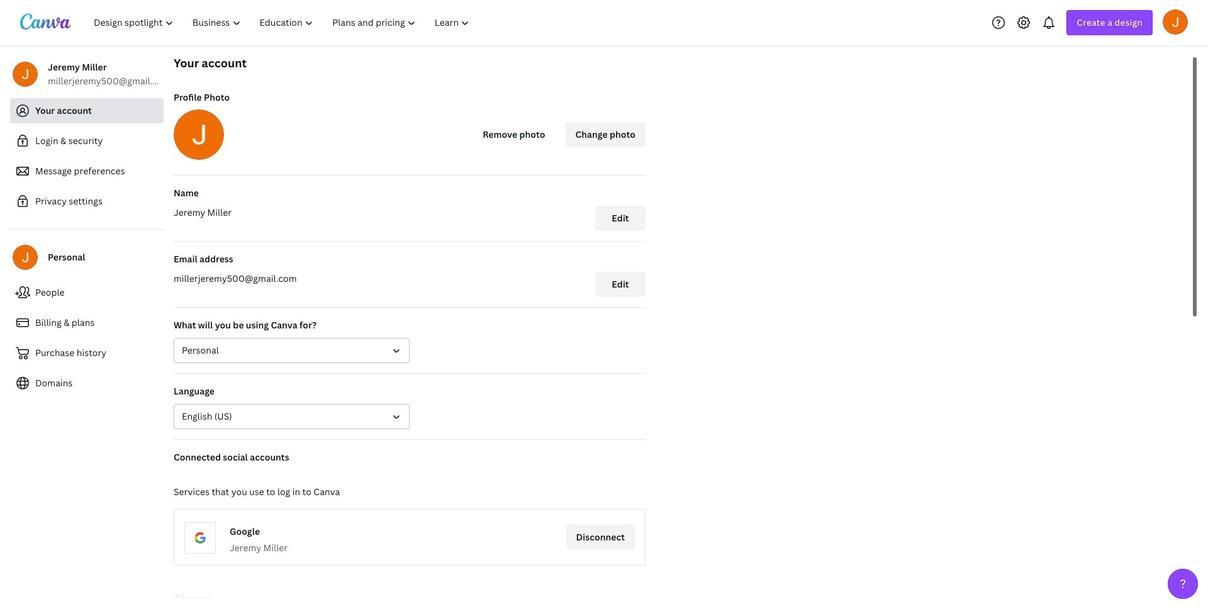 Task type: describe. For each thing, give the bounding box(es) containing it.
top level navigation element
[[86, 10, 481, 35]]

jeremy miller image
[[1163, 9, 1188, 34]]

Language: English (US) button
[[174, 404, 410, 429]]



Task type: vqa. For each thing, say whether or not it's contained in the screenshot.
search field
no



Task type: locate. For each thing, give the bounding box(es) containing it.
None button
[[174, 338, 410, 363]]



